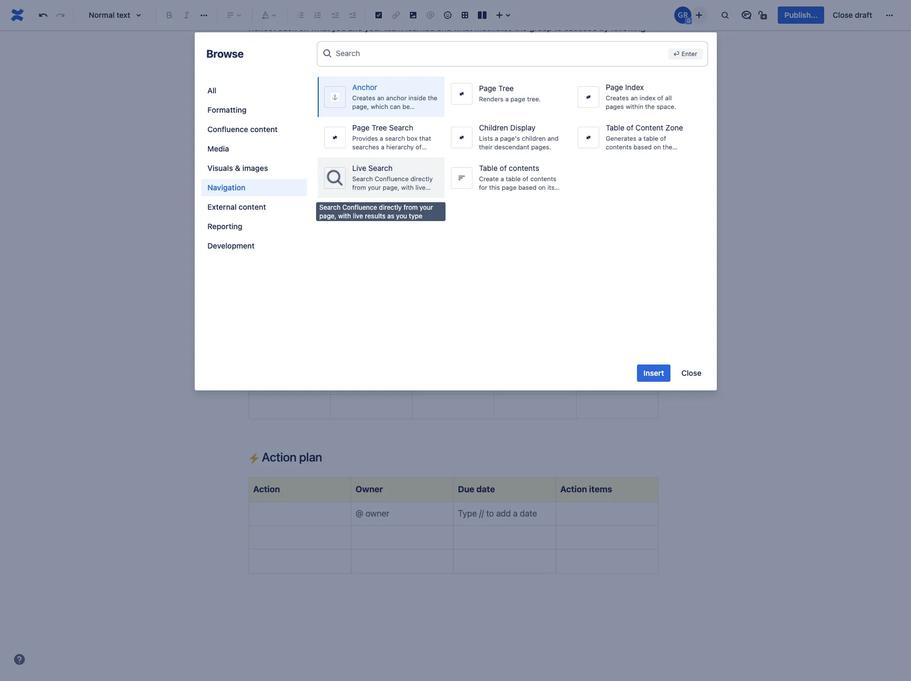 Task type: describe. For each thing, give the bounding box(es) containing it.
due
[[458, 484, 474, 494]]

creates inside page index creates an index of all pages within the space.
[[606, 94, 629, 101]]

tree.
[[527, 95, 541, 102]]

navigation button
[[201, 179, 307, 196]]

table of contents create a table of contents for this page based on its headings.
[[479, 163, 556, 200]]

descendant
[[494, 143, 529, 150]]

children
[[479, 123, 508, 132]]

the left the 'group'
[[515, 23, 527, 33]]

can
[[390, 103, 400, 110]]

creates inside anchor creates an anchor inside the page, which can be hyperlinked.
[[352, 94, 375, 101]]

space.
[[656, 103, 676, 110]]

to
[[554, 23, 562, 33]]

visuals & images
[[207, 163, 268, 173]]

anchor
[[386, 94, 406, 101]]

an inside anchor creates an anchor inside the page, which can be hyperlinked.
[[377, 94, 384, 101]]

their
[[479, 143, 492, 150]]

tree for renders
[[498, 84, 514, 93]]

renders
[[479, 95, 503, 102]]

enter
[[682, 50, 697, 57]]

retrospective period
[[253, 142, 340, 152]]

reporting button
[[201, 218, 307, 235]]

confluence inside search confluence directly from your page, with live results as you type
[[342, 203, 377, 211]]

pages.
[[531, 143, 551, 150]]

hyperlinked.
[[352, 112, 388, 119]]

your for team
[[365, 23, 382, 33]]

external content button
[[201, 199, 307, 216]]

members
[[278, 94, 317, 104]]

present
[[634, 152, 657, 159]]

body
[[606, 161, 620, 168]]

group
[[529, 23, 552, 33]]

index
[[639, 94, 655, 101]]

lists
[[479, 135, 493, 142]]

page, inside search confluence directly from your page, with live results as you type
[[319, 212, 336, 220]]

(page
[[372, 152, 389, 159]]

all button
[[201, 82, 307, 99]]

you inside reflect back on what you and your team learned and what motivates the group to succeed by following the instructions for the
[[332, 23, 346, 33]]

that
[[419, 135, 431, 142]]

date
[[476, 484, 495, 494]]

its inside the table of contents create a table of contents for this page based on its headings.
[[547, 184, 554, 191]]

with inside search confluence directly from your page, with live results as you type
[[338, 212, 351, 220]]

provides
[[352, 135, 378, 142]]

your inside search confluence directly from your page, with live results as you type
[[420, 203, 433, 211]]

specified
[[352, 161, 379, 168]]

page for page tree
[[479, 84, 496, 93]]

live
[[352, 163, 366, 173]]

1 vertical spatial contents
[[508, 163, 539, 173]]

action for action
[[253, 484, 280, 494]]

the up advanced search icon
[[324, 38, 336, 47]]

page for page index
[[606, 83, 623, 92]]

browse
[[206, 47, 244, 60]]

display
[[510, 123, 535, 132]]

reflect back on what you and your team learned and what motivates the group to succeed by following the instructions for the
[[248, 23, 648, 47]]

you inside live search search confluence directly from your page, with live results as you type
[[382, 193, 393, 200]]

content for confluence content
[[250, 125, 278, 134]]

results inside live search search confluence directly from your page, with live results as you type
[[352, 193, 372, 200]]

1 vertical spatial retrospective
[[253, 142, 311, 152]]

team members
[[253, 94, 317, 104]]

contents inside table of content zone generates a table of contents based on the headings present within its body text zone.
[[606, 143, 632, 150]]

as inside live search search confluence directly from your page, with live results as you type
[[374, 193, 381, 200]]

searches
[[352, 143, 379, 150]]

link image
[[389, 9, 402, 22]]

page.
[[395, 161, 412, 168]]

zone.
[[635, 161, 652, 168]]

this
[[489, 184, 500, 191]]

emoji image
[[441, 9, 454, 22]]

content
[[635, 123, 663, 132]]

page, inside live search search confluence directly from your page, with live results as you type
[[383, 184, 399, 191]]

an inside page index creates an index of all pages within the space.
[[630, 94, 638, 101]]

close draft button
[[826, 6, 879, 24]]

reporting
[[207, 222, 242, 231]]

be
[[402, 103, 410, 110]]

a left search
[[379, 135, 383, 142]]

of down zone
[[660, 135, 666, 142]]

text
[[622, 161, 634, 168]]

index
[[625, 83, 644, 92]]

following
[[611, 23, 646, 33]]

content for external content
[[239, 202, 266, 211]]

draft
[[855, 10, 872, 19]]

a inside children display lists a page's children and their descendant pages.
[[494, 135, 498, 142]]

owner
[[356, 484, 383, 494]]

bullet list ⌘⇧8 image
[[294, 9, 307, 22]]

team
[[253, 94, 276, 104]]

italic ⌘i image
[[180, 9, 193, 22]]

⏎
[[673, 50, 680, 57]]

due date
[[458, 484, 495, 494]]

date
[[253, 118, 273, 128]]

4ls retrospective play link
[[338, 38, 426, 47]]

page, inside anchor creates an anchor inside the page, which can be hyperlinked.
[[352, 103, 369, 110]]

layouts image
[[476, 9, 489, 22]]

a up (page
[[381, 143, 384, 150]]

of up this
[[499, 163, 506, 173]]

visuals
[[207, 163, 233, 173]]

instructions
[[263, 38, 309, 47]]

2 vertical spatial contents
[[530, 175, 556, 182]]

mention image
[[424, 9, 437, 22]]

team
[[384, 23, 403, 33]]

tree for search
[[371, 123, 387, 132]]

action items
[[560, 484, 612, 494]]

directly inside search confluence directly from your page, with live results as you type
[[379, 203, 402, 211]]

generates
[[606, 135, 636, 142]]

action plan
[[259, 450, 322, 464]]

table for table of contents
[[479, 163, 497, 173]]

on inside table of content zone generates a table of contents based on the headings present within its body text zone.
[[653, 143, 661, 150]]

bold ⌘b image
[[163, 9, 176, 22]]

page index creates an index of all pages within the space.
[[606, 83, 676, 110]]

your for page,
[[368, 184, 381, 191]]

the inside table of content zone generates a table of contents based on the headings present within its body text zone.
[[662, 143, 672, 150]]

formatting
[[207, 105, 247, 114]]

children display lists a page's children and their descendant pages.
[[479, 123, 558, 150]]

learned
[[406, 23, 435, 33]]

&
[[235, 163, 240, 173]]

children
[[522, 135, 545, 142]]

within inside table of content zone generates a table of contents based on the headings present within its body text zone.
[[659, 152, 677, 159]]

anchor creates an anchor inside the page, which can be hyperlinked.
[[352, 83, 437, 119]]

anchor
[[352, 83, 377, 92]]

plan
[[299, 450, 322, 464]]

decision image
[[251, 176, 268, 193]]

table of content zone generates a table of contents based on the headings present within its body text zone.
[[606, 123, 685, 168]]

external content
[[207, 202, 266, 211]]

of inside page index creates an index of all pages within the space.
[[657, 94, 663, 101]]

the inside anchor creates an anchor inside the page, which can be hyperlinked.
[[428, 94, 437, 101]]



Task type: vqa. For each thing, say whether or not it's contained in the screenshot.
'FROM' inside the Search Confluence directly from your page, with live results as you type
yes



Task type: locate. For each thing, give the bounding box(es) containing it.
numbered list ⌘⇧7 image
[[311, 9, 324, 22]]

confluence down formatting
[[207, 125, 248, 134]]

your down the action item icon
[[365, 23, 382, 33]]

insert
[[643, 368, 664, 378]]

close left draft
[[833, 10, 853, 19]]

indent tab image
[[346, 9, 359, 22]]

its down zone
[[678, 152, 685, 159]]

0 horizontal spatial as
[[374, 193, 381, 200]]

search
[[389, 123, 413, 132], [368, 163, 392, 173], [352, 175, 373, 182], [319, 203, 341, 211]]

pages inside page index creates an index of all pages within the space.
[[606, 103, 624, 110]]

0 horizontal spatial with
[[338, 212, 351, 220]]

1 an from the left
[[377, 94, 384, 101]]

and inside children display lists a page's children and their descendant pages.
[[547, 135, 558, 142]]

results inside search confluence directly from your page, with live results as you type
[[365, 212, 386, 220]]

media
[[207, 144, 229, 153]]

page's
[[500, 135, 520, 142]]

as up search confluence directly from your page, with live results as you type
[[374, 193, 381, 200]]

an
[[377, 94, 384, 101], [630, 94, 638, 101]]

headings
[[606, 152, 633, 159]]

Main content area, start typing to enter text. text field
[[242, 0, 665, 604]]

period
[[313, 142, 340, 152]]

tree)
[[391, 152, 406, 159]]

contents down pages.
[[530, 175, 556, 182]]

0 vertical spatial table
[[606, 123, 624, 132]]

as
[[374, 193, 381, 200], [387, 212, 394, 220]]

pages up generates
[[606, 103, 624, 110]]

redo ⌘⇧z image
[[54, 9, 67, 22]]

on down bullet list ⌘⇧8 image
[[299, 23, 309, 33]]

table image
[[459, 9, 471, 22]]

page inside page tree renders a page tree.
[[510, 95, 525, 102]]

1 vertical spatial confluence
[[374, 175, 408, 182]]

1 vertical spatial for
[[479, 184, 487, 191]]

motivates
[[475, 23, 512, 33]]

create
[[479, 175, 499, 182]]

:zap: image
[[248, 453, 259, 464], [248, 453, 259, 464]]

0 horizontal spatial page
[[352, 123, 369, 132]]

a inside the table of contents create a table of contents for this page based on its headings.
[[500, 175, 504, 182]]

retrospective down team
[[355, 38, 408, 47]]

0 horizontal spatial creates
[[352, 94, 375, 101]]

search
[[385, 135, 405, 142]]

and
[[348, 23, 362, 33], [437, 23, 451, 33], [547, 135, 558, 142]]

based inside the table of contents create a table of contents for this page based on its headings.
[[518, 184, 536, 191]]

2 vertical spatial your
[[420, 203, 433, 211]]

from down live
[[352, 184, 366, 191]]

creates
[[352, 94, 375, 101], [606, 94, 629, 101]]

a
[[505, 95, 508, 102], [379, 135, 383, 142], [494, 135, 498, 142], [638, 135, 641, 142], [381, 143, 384, 150], [424, 152, 427, 159], [500, 175, 504, 182]]

items
[[589, 484, 612, 494]]

creates down index
[[606, 94, 629, 101]]

0 vertical spatial table
[[643, 135, 658, 142]]

of inside page tree search provides a search box that searches a hierarchy of pages (page tree) from a specified root page.
[[415, 143, 421, 150]]

4ls retrospective play .
[[338, 38, 428, 47]]

for inside the table of contents create a table of contents for this page based on its headings.
[[479, 184, 487, 191]]

1 vertical spatial results
[[365, 212, 386, 220]]

table up create
[[479, 163, 497, 173]]

type up search confluence directly from your page, with live results as you type tooltip
[[395, 193, 408, 200]]

results up search confluence directly from your page, with live results as you type
[[352, 193, 372, 200]]

development button
[[201, 237, 307, 255]]

close for close draft
[[833, 10, 853, 19]]

search confluence directly from your page, with live results as you type
[[319, 203, 433, 220]]

page
[[510, 95, 525, 102], [501, 184, 516, 191]]

1 horizontal spatial an
[[630, 94, 638, 101]]

images
[[242, 163, 268, 173]]

directly down live search search confluence directly from your page, with live results as you type
[[379, 203, 402, 211]]

1 horizontal spatial its
[[678, 152, 685, 159]]

with inside live search search confluence directly from your page, with live results as you type
[[401, 184, 413, 191]]

0 horizontal spatial page,
[[319, 212, 336, 220]]

1 vertical spatial type
[[409, 212, 422, 220]]

for down create
[[479, 184, 487, 191]]

the right inside
[[428, 94, 437, 101]]

0 horizontal spatial close
[[681, 368, 702, 378]]

0 vertical spatial based
[[633, 143, 652, 150]]

close draft
[[833, 10, 872, 19]]

your inside live search search confluence directly from your page, with live results as you type
[[368, 184, 381, 191]]

your up search confluence directly from your page, with live results as you type
[[368, 184, 381, 191]]

1 vertical spatial close
[[681, 368, 702, 378]]

its down pages.
[[547, 184, 554, 191]]

page left index
[[606, 83, 623, 92]]

and down 'emoji' icon
[[437, 23, 451, 33]]

close button
[[675, 365, 708, 382]]

page up provides
[[352, 123, 369, 132]]

for down numbered list ⌘⇧7 icon
[[311, 38, 321, 47]]

close inside close button
[[681, 368, 702, 378]]

insert button
[[637, 365, 671, 382]]

from inside page tree search provides a search box that searches a hierarchy of pages (page tree) from a specified root page.
[[408, 152, 422, 159]]

1 horizontal spatial based
[[633, 143, 652, 150]]

0 horizontal spatial its
[[547, 184, 554, 191]]

1 vertical spatial within
[[659, 152, 677, 159]]

0 horizontal spatial for
[[311, 38, 321, 47]]

1 vertical spatial you
[[382, 193, 393, 200]]

tree inside page tree renders a page tree.
[[498, 84, 514, 93]]

search inside search confluence directly from your page, with live results as you type
[[319, 203, 341, 211]]

close for close
[[681, 368, 702, 378]]

2 horizontal spatial you
[[396, 212, 407, 220]]

outdent ⇧tab image
[[329, 9, 341, 22]]

0 vertical spatial page
[[510, 95, 525, 102]]

1 vertical spatial live
[[353, 212, 363, 220]]

box
[[407, 135, 417, 142]]

page tree renders a page tree.
[[479, 84, 541, 102]]

within down index
[[625, 103, 643, 110]]

the down reflect on the top of the page
[[248, 38, 261, 47]]

2 creates from the left
[[606, 94, 629, 101]]

0 vertical spatial with
[[401, 184, 413, 191]]

0 vertical spatial from
[[408, 152, 422, 159]]

2 horizontal spatial on
[[653, 143, 661, 150]]

live inside search confluence directly from your page, with live results as you type
[[353, 212, 363, 220]]

1 vertical spatial your
[[368, 184, 381, 191]]

directly inside live search search confluence directly from your page, with live results as you type
[[410, 175, 432, 182]]

live inside live search search confluence directly from your page, with live results as you type
[[415, 184, 425, 191]]

0 horizontal spatial within
[[625, 103, 643, 110]]

2 horizontal spatial page,
[[383, 184, 399, 191]]

1 horizontal spatial what
[[454, 23, 472, 33]]

0 horizontal spatial type
[[395, 193, 408, 200]]

1 vertical spatial pages
[[352, 152, 370, 159]]

search confluence directly from your page, with live results as you type tooltip
[[316, 202, 446, 221]]

the down zone
[[662, 143, 672, 150]]

action down action plan on the left bottom of page
[[253, 484, 280, 494]]

1 vertical spatial page,
[[383, 184, 399, 191]]

creates down 'anchor'
[[352, 94, 375, 101]]

table down content
[[643, 135, 658, 142]]

reflect
[[248, 23, 276, 33]]

what down numbered list ⌘⇧7 icon
[[311, 23, 330, 33]]

navigation
[[207, 183, 245, 192]]

pages down the searches
[[352, 152, 370, 159]]

confluence inside confluence content button
[[207, 125, 248, 134]]

1 what from the left
[[311, 23, 330, 33]]

add image, video, or file image
[[407, 9, 420, 22]]

0 vertical spatial type
[[395, 193, 408, 200]]

0 vertical spatial as
[[374, 193, 381, 200]]

pages
[[606, 103, 624, 110], [352, 152, 370, 159]]

an down index
[[630, 94, 638, 101]]

1 horizontal spatial creates
[[606, 94, 629, 101]]

you up search confluence directly from your page, with live results as you type tooltip
[[382, 193, 393, 200]]

what
[[311, 23, 330, 33], [454, 23, 472, 33]]

action for action items
[[560, 484, 587, 494]]

page right this
[[501, 184, 516, 191]]

1 horizontal spatial tree
[[498, 84, 514, 93]]

of down box
[[415, 143, 421, 150]]

1 vertical spatial from
[[352, 184, 366, 191]]

formatting button
[[201, 101, 307, 119]]

table
[[643, 135, 658, 142], [506, 175, 520, 182]]

2 vertical spatial confluence
[[342, 203, 377, 211]]

as inside search confluence directly from your page, with live results as you type
[[387, 212, 394, 220]]

a inside table of content zone generates a table of contents based on the headings present within its body text zone.
[[638, 135, 641, 142]]

2 vertical spatial you
[[396, 212, 407, 220]]

table up generates
[[606, 123, 624, 132]]

0 horizontal spatial on
[[299, 23, 309, 33]]

tree down hyperlinked.
[[371, 123, 387, 132]]

and up pages.
[[547, 135, 558, 142]]

0 horizontal spatial live
[[353, 212, 363, 220]]

1 horizontal spatial page
[[479, 84, 496, 93]]

0 horizontal spatial based
[[518, 184, 536, 191]]

1 horizontal spatial table
[[643, 135, 658, 142]]

1 vertical spatial its
[[547, 184, 554, 191]]

page
[[606, 83, 623, 92], [479, 84, 496, 93], [352, 123, 369, 132]]

on up present
[[653, 143, 661, 150]]

based up present
[[633, 143, 652, 150]]

.
[[426, 38, 428, 47]]

on inside the table of contents create a table of contents for this page based on its headings.
[[538, 184, 545, 191]]

page up renders
[[479, 84, 496, 93]]

table inside the table of contents create a table of contents for this page based on its headings.
[[479, 163, 497, 173]]

media button
[[201, 140, 307, 158]]

visuals & images button
[[201, 160, 307, 177]]

close
[[833, 10, 853, 19], [681, 368, 702, 378]]

from inside search confluence directly from your page, with live results as you type
[[404, 203, 418, 211]]

page inside page tree search provides a search box that searches a hierarchy of pages (page tree) from a specified root page.
[[352, 123, 369, 132]]

retrospective down date
[[253, 142, 311, 152]]

search field
[[336, 43, 664, 63]]

action left items
[[560, 484, 587, 494]]

0 horizontal spatial retrospective
[[253, 142, 311, 152]]

1 horizontal spatial close
[[833, 10, 853, 19]]

page for page tree search
[[352, 123, 369, 132]]

its inside table of content zone generates a table of contents based on the headings present within its body text zone.
[[678, 152, 685, 159]]

a inside page tree renders a page tree.
[[505, 95, 508, 102]]

panel info image
[[253, 234, 266, 247]]

0 vertical spatial page,
[[352, 103, 369, 110]]

contents
[[606, 143, 632, 150], [508, 163, 539, 173], [530, 175, 556, 182]]

you down live search search confluence directly from your page, with live results as you type
[[396, 212, 407, 220]]

1 vertical spatial as
[[387, 212, 394, 220]]

tree inside page tree search provides a search box that searches a hierarchy of pages (page tree) from a specified root page.
[[371, 123, 387, 132]]

which
[[370, 103, 388, 110]]

undo ⌘z image
[[37, 9, 50, 22]]

0 vertical spatial within
[[625, 103, 643, 110]]

1 vertical spatial on
[[653, 143, 661, 150]]

of up generates
[[626, 123, 633, 132]]

2 an from the left
[[630, 94, 638, 101]]

search inside page tree search provides a search box that searches a hierarchy of pages (page tree) from a specified root page.
[[389, 123, 413, 132]]

0 vertical spatial pages
[[606, 103, 624, 110]]

action item image
[[372, 9, 385, 22]]

development
[[207, 241, 255, 250]]

1 vertical spatial content
[[239, 202, 266, 211]]

1 vertical spatial table
[[479, 163, 497, 173]]

on inside reflect back on what you and your team learned and what motivates the group to succeed by following the instructions for the
[[299, 23, 309, 33]]

0 vertical spatial content
[[250, 125, 278, 134]]

0 horizontal spatial table
[[479, 163, 497, 173]]

0 vertical spatial you
[[332, 23, 346, 33]]

1 vertical spatial directly
[[379, 203, 402, 211]]

content down formatting button
[[250, 125, 278, 134]]

page left tree.
[[510, 95, 525, 102]]

0 horizontal spatial what
[[311, 23, 330, 33]]

0 vertical spatial your
[[365, 23, 382, 33]]

a down content
[[638, 135, 641, 142]]

directly down page.
[[410, 175, 432, 182]]

from
[[408, 152, 422, 159], [352, 184, 366, 191], [404, 203, 418, 211]]

within
[[625, 103, 643, 110], [659, 152, 677, 159]]

1 vertical spatial table
[[506, 175, 520, 182]]

what down table image
[[454, 23, 472, 33]]

a down that
[[424, 152, 427, 159]]

0 vertical spatial on
[[299, 23, 309, 33]]

tree up renders
[[498, 84, 514, 93]]

contents down descendant
[[508, 163, 539, 173]]

hierarchy
[[386, 143, 414, 150]]

page inside the table of contents create a table of contents for this page based on its headings.
[[501, 184, 516, 191]]

advanced search image
[[322, 48, 333, 59]]

0 vertical spatial close
[[833, 10, 853, 19]]

action left the plan
[[262, 450, 297, 464]]

1 vertical spatial based
[[518, 184, 536, 191]]

and down indent tab icon
[[348, 23, 362, 33]]

0 vertical spatial contents
[[606, 143, 632, 150]]

results
[[352, 193, 372, 200], [365, 212, 386, 220]]

table inside the table of contents create a table of contents for this page based on its headings.
[[506, 175, 520, 182]]

confluence inside live search search confluence directly from your page, with live results as you type
[[374, 175, 408, 182]]

succeed
[[564, 23, 597, 33]]

you down outdent ⇧tab icon
[[332, 23, 346, 33]]

pages inside page tree search provides a search box that searches a hierarchy of pages (page tree) from a specified root page.
[[352, 152, 370, 159]]

0 horizontal spatial directly
[[379, 203, 402, 211]]

0 horizontal spatial an
[[377, 94, 384, 101]]

action
[[262, 450, 297, 464], [253, 484, 280, 494], [560, 484, 587, 494]]

results down live search search confluence directly from your page, with live results as you type
[[365, 212, 386, 220]]

confluence content button
[[201, 121, 307, 138]]

a right create
[[500, 175, 504, 182]]

of left all
[[657, 94, 663, 101]]

an up which on the left top of the page
[[377, 94, 384, 101]]

headings.
[[479, 193, 508, 200]]

table for table of content zone
[[606, 123, 624, 132]]

page inside page tree renders a page tree.
[[479, 84, 496, 93]]

from inside live search search confluence directly from your page, with live results as you type
[[352, 184, 366, 191]]

publish...
[[785, 10, 818, 19]]

1 horizontal spatial pages
[[606, 103, 624, 110]]

all
[[665, 94, 672, 101]]

close inside 'close draft' button
[[833, 10, 853, 19]]

inside
[[408, 94, 426, 101]]

from down live search search confluence directly from your page, with live results as you type
[[404, 203, 418, 211]]

1 vertical spatial with
[[338, 212, 351, 220]]

1 vertical spatial tree
[[371, 123, 387, 132]]

root
[[381, 161, 393, 168]]

as down live search search confluence directly from your page, with live results as you type
[[387, 212, 394, 220]]

a right renders
[[505, 95, 508, 102]]

table inside table of content zone generates a table of contents based on the headings present within its body text zone.
[[606, 123, 624, 132]]

0 vertical spatial tree
[[498, 84, 514, 93]]

2 what from the left
[[454, 23, 472, 33]]

with
[[401, 184, 413, 191], [338, 212, 351, 220]]

type inside live search search confluence directly from your page, with live results as you type
[[395, 193, 408, 200]]

based inside table of content zone generates a table of contents based on the headings present within its body text zone.
[[633, 143, 652, 150]]

for inside reflect back on what you and your team learned and what motivates the group to succeed by following the instructions for the
[[311, 38, 321, 47]]

page inside page index creates an index of all pages within the space.
[[606, 83, 623, 92]]

confluence
[[207, 125, 248, 134], [374, 175, 408, 182], [342, 203, 377, 211]]

0 vertical spatial results
[[352, 193, 372, 200]]

1 horizontal spatial type
[[409, 212, 422, 220]]

0 vertical spatial retrospective
[[355, 38, 408, 47]]

content down navigation button
[[239, 202, 266, 211]]

your
[[365, 23, 382, 33], [368, 184, 381, 191], [420, 203, 433, 211]]

confluence image
[[9, 6, 26, 24], [9, 6, 26, 24]]

zone
[[665, 123, 683, 132]]

⏎ enter
[[673, 50, 697, 57]]

within inside page index creates an index of all pages within the space.
[[625, 103, 643, 110]]

your inside reflect back on what you and your team learned and what motivates the group to succeed by following the instructions for the
[[365, 23, 382, 33]]

1 horizontal spatial with
[[401, 184, 413, 191]]

the
[[515, 23, 527, 33], [248, 38, 261, 47], [324, 38, 336, 47], [428, 94, 437, 101], [645, 103, 655, 110], [662, 143, 672, 150]]

0 vertical spatial directly
[[410, 175, 432, 182]]

a right "lists"
[[494, 135, 498, 142]]

the inside page index creates an index of all pages within the space.
[[645, 103, 655, 110]]

0 horizontal spatial tree
[[371, 123, 387, 132]]

type down live search search confluence directly from your page, with live results as you type
[[409, 212, 422, 220]]

table right create
[[506, 175, 520, 182]]

the down index
[[645, 103, 655, 110]]

1 vertical spatial page
[[501, 184, 516, 191]]

type inside search confluence directly from your page, with live results as you type
[[409, 212, 422, 220]]

confluence content
[[207, 125, 278, 134]]

based right this
[[518, 184, 536, 191]]

your down live search search confluence directly from your page, with live results as you type
[[420, 203, 433, 211]]

within right present
[[659, 152, 677, 159]]

directly
[[410, 175, 432, 182], [379, 203, 402, 211]]

contents up headings
[[606, 143, 632, 150]]

1 horizontal spatial for
[[479, 184, 487, 191]]

0 vertical spatial confluence
[[207, 125, 248, 134]]

1 horizontal spatial table
[[606, 123, 624, 132]]

2 horizontal spatial and
[[547, 135, 558, 142]]

2 vertical spatial from
[[404, 203, 418, 211]]

2 vertical spatial page,
[[319, 212, 336, 220]]

table inside table of content zone generates a table of contents based on the headings present within its body text zone.
[[643, 135, 658, 142]]

0 horizontal spatial and
[[348, 23, 362, 33]]

0 horizontal spatial table
[[506, 175, 520, 182]]

1 horizontal spatial you
[[382, 193, 393, 200]]

1 horizontal spatial retrospective
[[355, 38, 408, 47]]

4ls
[[338, 38, 353, 47]]

of down descendant
[[522, 175, 528, 182]]

0 vertical spatial for
[[311, 38, 321, 47]]

confluence down the root
[[374, 175, 408, 182]]

greg robinson image
[[674, 6, 692, 24]]

close right insert
[[681, 368, 702, 378]]

1 horizontal spatial and
[[437, 23, 451, 33]]

1 horizontal spatial as
[[387, 212, 394, 220]]

0 vertical spatial live
[[415, 184, 425, 191]]

action for action plan
[[262, 450, 297, 464]]

1 horizontal spatial on
[[538, 184, 545, 191]]

you
[[332, 23, 346, 33], [382, 193, 393, 200], [396, 212, 407, 220]]

browse dialog
[[194, 32, 717, 391]]

page tree search provides a search box that searches a hierarchy of pages (page tree) from a specified root page.
[[352, 123, 431, 168]]

confluence down live
[[342, 203, 377, 211]]

from up page.
[[408, 152, 422, 159]]

you inside search confluence directly from your page, with live results as you type
[[396, 212, 407, 220]]

1 creates from the left
[[352, 94, 375, 101]]

1 horizontal spatial directly
[[410, 175, 432, 182]]

0 horizontal spatial you
[[332, 23, 346, 33]]

on down pages.
[[538, 184, 545, 191]]

back
[[278, 23, 297, 33]]

external
[[207, 202, 237, 211]]



